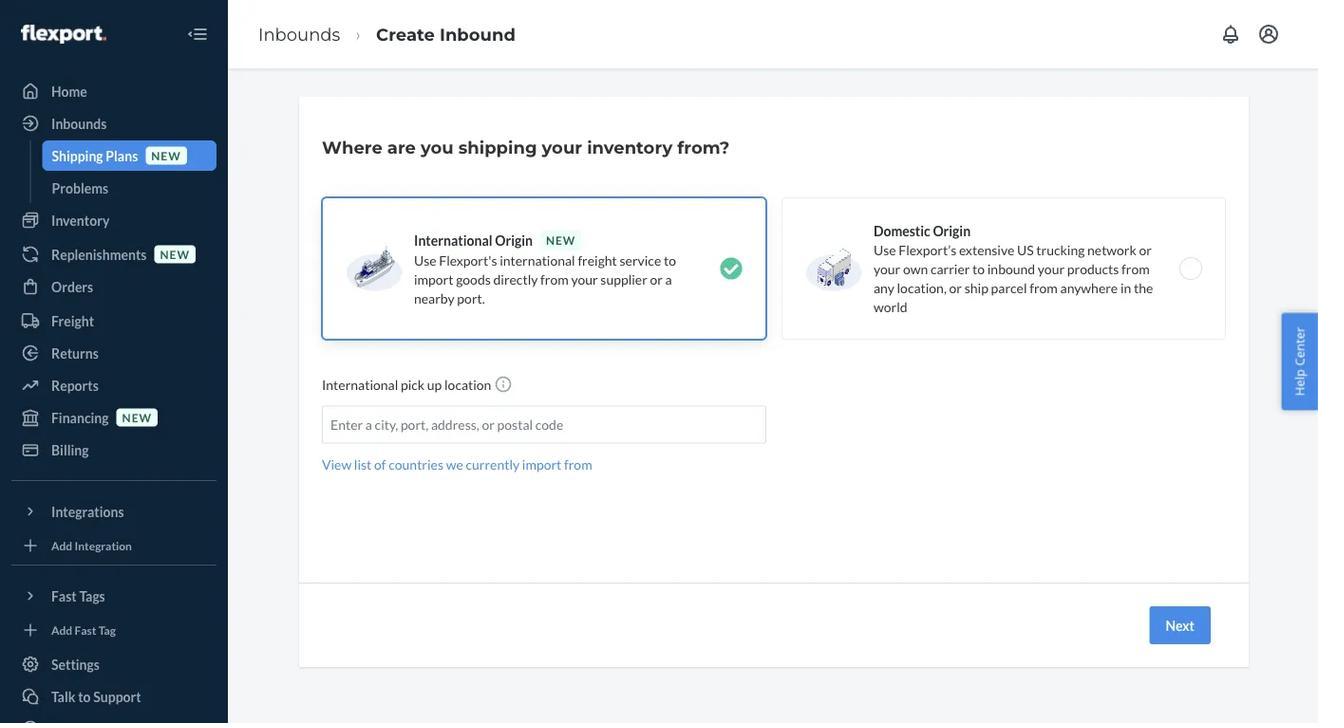 Task type: vqa. For each thing, say whether or not it's contained in the screenshot.
RELATED ARTICLES
no



Task type: locate. For each thing, give the bounding box(es) containing it.
network
[[1087, 242, 1137, 258]]

home link
[[11, 76, 217, 106]]

talk
[[51, 689, 75, 705]]

orders link
[[11, 272, 217, 302]]

open notifications image
[[1219, 23, 1242, 46]]

0 horizontal spatial origin
[[495, 232, 533, 248]]

1 horizontal spatial to
[[664, 252, 676, 268]]

fast inside dropdown button
[[51, 588, 77, 604]]

0 vertical spatial import
[[414, 271, 453, 287]]

currently
[[466, 457, 520, 473]]

use inside "domestic origin use flexport's extensive us trucking network or your own carrier to inbound your products from any location, or ship parcel from anywhere in the world"
[[874, 242, 896, 258]]

reports
[[51, 378, 99, 394]]

flexport logo image
[[21, 25, 106, 44]]

inbound
[[440, 24, 516, 45]]

international origin
[[414, 232, 533, 248]]

carrier
[[931, 261, 970, 277]]

parcel
[[991, 280, 1027, 296]]

new
[[151, 149, 181, 162], [546, 233, 576, 247], [160, 247, 190, 261], [122, 411, 152, 424]]

0 horizontal spatial inbounds
[[51, 115, 107, 132]]

new for replenishments
[[160, 247, 190, 261]]

0 horizontal spatial international
[[322, 377, 398, 393]]

returns link
[[11, 338, 217, 368]]

0 vertical spatial add
[[51, 539, 72, 553]]

open account menu image
[[1257, 23, 1280, 46]]

add
[[51, 539, 72, 553], [51, 623, 72, 637]]

your up any
[[874, 261, 901, 277]]

origin for domestic
[[933, 223, 971, 239]]

international
[[500, 252, 575, 268]]

from
[[1122, 261, 1150, 277], [540, 271, 569, 287], [1030, 280, 1058, 296], [564, 457, 592, 473]]

address,
[[431, 417, 479, 433]]

add inside "link"
[[51, 539, 72, 553]]

new up orders link
[[160, 247, 190, 261]]

shipping
[[458, 137, 537, 158]]

freight link
[[11, 306, 217, 336]]

inbound
[[987, 261, 1035, 277]]

international pick up location
[[322, 377, 494, 393]]

1 horizontal spatial a
[[665, 271, 672, 287]]

talk to support
[[51, 689, 141, 705]]

add inside 'link'
[[51, 623, 72, 637]]

from down the international
[[540, 271, 569, 287]]

add left integration on the bottom of page
[[51, 539, 72, 553]]

service
[[620, 252, 661, 268]]

or
[[1139, 242, 1152, 258], [650, 271, 663, 287], [949, 280, 962, 296], [482, 417, 495, 433]]

city,
[[375, 417, 398, 433]]

reports link
[[11, 370, 217, 401]]

0 vertical spatial a
[[665, 271, 672, 287]]

1 vertical spatial fast
[[75, 623, 96, 637]]

your
[[542, 137, 582, 158], [874, 261, 901, 277], [1038, 261, 1065, 277], [571, 271, 598, 287]]

import down code
[[522, 457, 562, 473]]

plans
[[106, 148, 138, 164]]

orders
[[51, 279, 93, 295]]

fast
[[51, 588, 77, 604], [75, 623, 96, 637]]

to inside "domestic origin use flexport's extensive us trucking network or your own carrier to inbound your products from any location, or ship parcel from anywhere in the world"
[[973, 261, 985, 277]]

0 horizontal spatial use
[[414, 252, 437, 268]]

fast left tag
[[75, 623, 96, 637]]

any
[[874, 280, 894, 296]]

code
[[535, 417, 563, 433]]

to right talk
[[78, 689, 91, 705]]

integration
[[75, 539, 132, 553]]

origin up the international
[[495, 232, 533, 248]]

next
[[1166, 618, 1195, 634]]

2 add from the top
[[51, 623, 72, 637]]

a left city,
[[365, 417, 372, 433]]

breadcrumbs navigation
[[243, 7, 531, 62]]

origin
[[933, 223, 971, 239], [495, 232, 533, 248]]

2 horizontal spatial to
[[973, 261, 985, 277]]

to inside button
[[78, 689, 91, 705]]

use down domestic
[[874, 242, 896, 258]]

integrations button
[[11, 497, 217, 527]]

a
[[665, 271, 672, 287], [365, 417, 372, 433]]

ship
[[965, 280, 989, 296]]

0 vertical spatial inbounds
[[258, 24, 340, 45]]

create
[[376, 24, 435, 45]]

add integration
[[51, 539, 132, 553]]

you
[[421, 137, 454, 158]]

new for financing
[[122, 411, 152, 424]]

1 horizontal spatial use
[[874, 242, 896, 258]]

use up nearby
[[414, 252, 437, 268]]

new for shipping plans
[[151, 149, 181, 162]]

import inside button
[[522, 457, 562, 473]]

import
[[414, 271, 453, 287], [522, 457, 562, 473]]

domestic
[[874, 223, 930, 239]]

a inside use flexport's international freight service to import goods directly from your supplier or a nearby port.
[[665, 271, 672, 287]]

billing link
[[11, 435, 217, 465]]

origin up flexport's on the top of the page
[[933, 223, 971, 239]]

import inside use flexport's international freight service to import goods directly from your supplier or a nearby port.
[[414, 271, 453, 287]]

1 horizontal spatial inbounds link
[[258, 24, 340, 45]]

the
[[1134, 280, 1153, 296]]

1 add from the top
[[51, 539, 72, 553]]

from right currently
[[564, 457, 592, 473]]

1 vertical spatial a
[[365, 417, 372, 433]]

new for international origin
[[546, 233, 576, 247]]

new right plans
[[151, 149, 181, 162]]

1 vertical spatial import
[[522, 457, 562, 473]]

world
[[874, 299, 907, 315]]

a right 'supplier'
[[665, 271, 672, 287]]

to up ship
[[973, 261, 985, 277]]

origin inside "domestic origin use flexport's extensive us trucking network or your own carrier to inbound your products from any location, or ship parcel from anywhere in the world"
[[933, 223, 971, 239]]

are
[[387, 137, 416, 158]]

inbounds inside the breadcrumbs navigation
[[258, 24, 340, 45]]

products
[[1067, 261, 1119, 277]]

1 horizontal spatial import
[[522, 457, 562, 473]]

returns
[[51, 345, 99, 361]]

where are you shipping your inventory from?
[[322, 137, 730, 158]]

0 vertical spatial inbounds link
[[258, 24, 340, 45]]

1 horizontal spatial origin
[[933, 223, 971, 239]]

new up the international
[[546, 233, 576, 247]]

1 vertical spatial inbounds
[[51, 115, 107, 132]]

add fast tag
[[51, 623, 116, 637]]

1 vertical spatial inbounds link
[[11, 108, 217, 139]]

enter
[[330, 417, 363, 433]]

extensive
[[959, 242, 1014, 258]]

0 vertical spatial international
[[414, 232, 492, 248]]

origin for international
[[495, 232, 533, 248]]

new down reports link
[[122, 411, 152, 424]]

import for goods
[[414, 271, 453, 287]]

your right shipping
[[542, 137, 582, 158]]

import up nearby
[[414, 271, 453, 287]]

or left the postal
[[482, 417, 495, 433]]

pick
[[401, 377, 425, 393]]

or down carrier
[[949, 280, 962, 296]]

1 horizontal spatial inbounds
[[258, 24, 340, 45]]

or down service
[[650, 271, 663, 287]]

fast left tags
[[51, 588, 77, 604]]

inventory link
[[11, 205, 217, 236]]

0 horizontal spatial import
[[414, 271, 453, 287]]

postal
[[497, 417, 533, 433]]

to
[[664, 252, 676, 268], [973, 261, 985, 277], [78, 689, 91, 705]]

from up the
[[1122, 261, 1150, 277]]

international up flexport's
[[414, 232, 492, 248]]

directly
[[493, 271, 538, 287]]

1 horizontal spatial international
[[414, 232, 492, 248]]

tags
[[79, 588, 105, 604]]

your down the freight
[[571, 271, 598, 287]]

1 vertical spatial international
[[322, 377, 398, 393]]

shipping
[[52, 148, 103, 164]]

0 horizontal spatial to
[[78, 689, 91, 705]]

add fast tag link
[[11, 619, 217, 642]]

up
[[427, 377, 442, 393]]

1 vertical spatial add
[[51, 623, 72, 637]]

0 horizontal spatial inbounds link
[[11, 108, 217, 139]]

use
[[874, 242, 896, 258], [414, 252, 437, 268]]

international up enter
[[322, 377, 398, 393]]

integrations
[[51, 504, 124, 520]]

add up settings
[[51, 623, 72, 637]]

to right service
[[664, 252, 676, 268]]

0 vertical spatial fast
[[51, 588, 77, 604]]

from?
[[677, 137, 730, 158]]

inventory
[[51, 212, 110, 228]]

shipping plans
[[52, 148, 138, 164]]



Task type: describe. For each thing, give the bounding box(es) containing it.
countries
[[389, 457, 444, 473]]

port.
[[457, 290, 485, 306]]

fast inside 'link'
[[75, 623, 96, 637]]

next button
[[1149, 607, 1211, 645]]

problems
[[52, 180, 108, 196]]

add for add integration
[[51, 539, 72, 553]]

freight
[[578, 252, 617, 268]]

supplier
[[601, 271, 647, 287]]

help center
[[1291, 327, 1308, 396]]

to inside use flexport's international freight service to import goods directly from your supplier or a nearby port.
[[664, 252, 676, 268]]

settings link
[[11, 650, 217, 680]]

0 horizontal spatial a
[[365, 417, 372, 433]]

problems link
[[42, 173, 217, 203]]

use inside use flexport's international freight service to import goods directly from your supplier or a nearby port.
[[414, 252, 437, 268]]

add for add fast tag
[[51, 623, 72, 637]]

import for from
[[522, 457, 562, 473]]

create inbound
[[376, 24, 516, 45]]

we
[[446, 457, 463, 473]]

where
[[322, 137, 382, 158]]

help center button
[[1282, 313, 1318, 411]]

enter a city, port, address, or postal code
[[330, 417, 563, 433]]

goods
[[456, 271, 491, 287]]

talk to support button
[[11, 682, 217, 712]]

anywhere
[[1060, 280, 1118, 296]]

international for international origin
[[414, 232, 492, 248]]

use flexport's international freight service to import goods directly from your supplier or a nearby port.
[[414, 252, 676, 306]]

domestic origin use flexport's extensive us trucking network or your own carrier to inbound your products from any location, or ship parcel from anywhere in the world
[[874, 223, 1153, 315]]

from inside button
[[564, 457, 592, 473]]

in
[[1121, 280, 1131, 296]]

support
[[93, 689, 141, 705]]

own
[[903, 261, 928, 277]]

fast tags
[[51, 588, 105, 604]]

settings
[[51, 657, 100, 673]]

view
[[322, 457, 352, 473]]

flexport's
[[439, 252, 497, 268]]

financing
[[51, 410, 109, 426]]

your inside use flexport's international freight service to import goods directly from your supplier or a nearby port.
[[571, 271, 598, 287]]

replenishments
[[51, 246, 147, 263]]

from right parcel
[[1030, 280, 1058, 296]]

tag
[[99, 623, 116, 637]]

check circle image
[[720, 257, 743, 280]]

location,
[[897, 280, 947, 296]]

billing
[[51, 442, 89, 458]]

list
[[354, 457, 372, 473]]

add integration link
[[11, 535, 217, 557]]

inventory
[[587, 137, 673, 158]]

your down trucking
[[1038, 261, 1065, 277]]

view list of countries we currently import from button
[[322, 455, 592, 474]]

trucking
[[1036, 242, 1085, 258]]

from inside use flexport's international freight service to import goods directly from your supplier or a nearby port.
[[540, 271, 569, 287]]

or inside use flexport's international freight service to import goods directly from your supplier or a nearby port.
[[650, 271, 663, 287]]

port,
[[401, 417, 429, 433]]

view list of countries we currently import from
[[322, 457, 592, 473]]

create inbound link
[[376, 24, 516, 45]]

or right network
[[1139, 242, 1152, 258]]

nearby
[[414, 290, 455, 306]]

international for international pick up location
[[322, 377, 398, 393]]

home
[[51, 83, 87, 99]]

close navigation image
[[186, 23, 209, 46]]

help
[[1291, 369, 1308, 396]]

freight
[[51, 313, 94, 329]]

us
[[1017, 242, 1034, 258]]

inbounds link inside the breadcrumbs navigation
[[258, 24, 340, 45]]

flexport's
[[899, 242, 957, 258]]

center
[[1291, 327, 1308, 366]]

location
[[444, 377, 491, 393]]

of
[[374, 457, 386, 473]]



